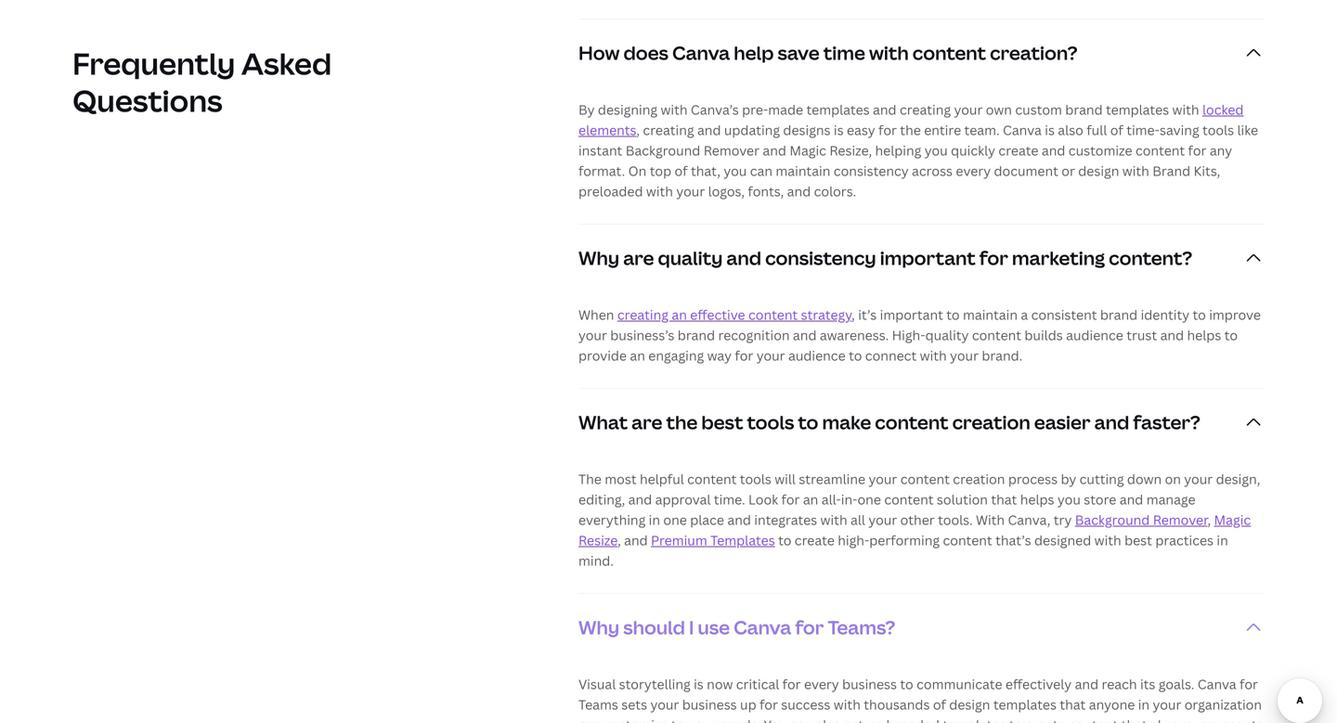 Task type: describe. For each thing, give the bounding box(es) containing it.
approval
[[655, 490, 711, 508]]

templates up easy
[[806, 101, 870, 118]]

organization
[[1185, 696, 1262, 713]]

tools inside the , creating and updating designs is easy for the entire team. canva is also full of time-saving tools like instant background remover and magic resize, helping you quickly create and customize content for any format. on top of that, you can maintain consistency across every document or design with brand kits, preloaded with your logos, fonts, and colors.
[[1202, 121, 1234, 139]]

2 horizontal spatial is
[[1045, 121, 1055, 139]]

0 vertical spatial you
[[925, 141, 948, 159]]

anyone
[[1089, 696, 1135, 713]]

also inside "visual storytelling is now critical for every business to communicate effectively and reach its goals. canva for teams sets your business up for success with thousands of design templates that anyone in your organization can customize to your needs. you can also set up branded templates to create content that always represen"
[[816, 716, 841, 723]]

content inside to create high-performing content that's designed with best practices in mind.
[[943, 531, 992, 549]]

questions
[[72, 80, 222, 120]]

canva,
[[1008, 511, 1050, 529]]

your right on
[[1184, 470, 1213, 488]]

creating an effective content strategy link
[[617, 306, 852, 323]]

remover inside the , creating and updating designs is easy for the entire team. canva is also full of time-saving tools like instant background remover and magic resize, helping you quickly create and customize content for any format. on top of that, you can maintain consistency across every document or design with brand kits, preloaded with your logos, fonts, and colors.
[[704, 141, 760, 159]]

by
[[578, 101, 595, 118]]

make
[[822, 409, 871, 435]]

canva inside "visual storytelling is now critical for every business to communicate effectively and reach its goals. canva for teams sets your business up for success with thousands of design templates that anyone in your organization can customize to your needs. you can also set up branded templates to create content that always represen"
[[1198, 675, 1236, 693]]

i
[[689, 614, 694, 640]]

an inside the most helpful content tools will streamline your content creation process by cutting down on your design, editing, and approval time. look for an all-in-one content solution that helps you store and manage everything in one place and integrates with all your other tools. with canva, try
[[803, 490, 818, 508]]

reach
[[1102, 675, 1137, 693]]

made
[[768, 101, 803, 118]]

design inside "visual storytelling is now critical for every business to communicate effectively and reach its goals. canva for teams sets your business up for success with thousands of design templates that anyone in your organization can customize to your needs. you can also set up branded templates to create content that always represen"
[[949, 696, 990, 713]]

helping
[[875, 141, 921, 159]]

0 horizontal spatial can
[[578, 716, 601, 723]]

and up or
[[1042, 141, 1065, 159]]

, creating and updating designs is easy for the entire team. canva is also full of time-saving tools like instant background remover and magic resize, helping you quickly create and customize content for any format. on top of that, you can maintain consistency across every document or design with brand kits, preloaded with your logos, fonts, and colors.
[[578, 121, 1258, 200]]

it's
[[858, 306, 877, 323]]

design,
[[1216, 470, 1260, 488]]

2 horizontal spatial can
[[790, 716, 812, 723]]

to inside "dropdown button"
[[798, 409, 818, 435]]

and inside dropdown button
[[726, 245, 761, 270]]

teams?
[[828, 614, 895, 640]]

1 vertical spatial of
[[675, 162, 688, 179]]

best inside to create high-performing content that's designed with best practices in mind.
[[1124, 531, 1152, 549]]

content?
[[1109, 245, 1192, 270]]

to down improve on the right of the page
[[1224, 326, 1238, 344]]

every inside "visual storytelling is now critical for every business to communicate effectively and reach its goals. canva for teams sets your business up for success with thousands of design templates that anyone in your organization can customize to your needs. you can also set up branded templates to create content that always represen"
[[804, 675, 839, 693]]

instant
[[578, 141, 622, 159]]

templates down communicate
[[943, 716, 1006, 723]]

fonts,
[[748, 182, 784, 200]]

asked
[[241, 43, 332, 83]]

designed
[[1034, 531, 1091, 549]]

time
[[823, 40, 865, 65]]

save
[[778, 40, 820, 65]]

customize inside "visual storytelling is now critical for every business to communicate effectively and reach its goals. canva for teams sets your business up for success with thousands of design templates that anyone in your organization can customize to your needs. you can also set up branded templates to create content that always represen"
[[604, 716, 668, 723]]

creation inside the most helpful content tools will streamline your content creation process by cutting down on your design, editing, and approval time. look for an all-in-one content solution that helps you store and manage everything in one place and integrates with all your other tools. with canva, try
[[953, 470, 1005, 488]]

, and premium templates
[[618, 531, 775, 549]]

team.
[[964, 121, 1000, 139]]

, for updating
[[636, 121, 640, 139]]

consistent
[[1031, 306, 1097, 323]]

1 vertical spatial one
[[663, 511, 687, 529]]

practices
[[1155, 531, 1214, 549]]

provide
[[578, 347, 627, 364]]

most
[[605, 470, 637, 488]]

any
[[1210, 141, 1232, 159]]

important inside , it's important to maintain a consistent brand identity to improve your business's brand recognition and awareness. high-quality content builds audience trust and helps to provide an engaging way for your audience to connect with your brand.
[[880, 306, 943, 323]]

content inside how does canva help save time with content creation? dropdown button
[[913, 40, 986, 65]]

create inside "visual storytelling is now critical for every business to communicate effectively and reach its goals. canva for teams sets your business up for success with thousands of design templates that anyone in your organization can customize to your needs. you can also set up branded templates to create content that always represen"
[[1026, 716, 1066, 723]]

why should i use canva for teams? button
[[578, 594, 1265, 661]]

when
[[578, 306, 614, 323]]

that's
[[995, 531, 1031, 549]]

like
[[1237, 121, 1258, 139]]

customize inside the , creating and updating designs is easy for the entire team. canva is also full of time-saving tools like instant background remover and magic resize, helping you quickly create and customize content for any format. on top of that, you can maintain consistency across every document or design with brand kits, preloaded with your logos, fonts, and colors.
[[1069, 141, 1132, 159]]

create inside the , creating and updating designs is easy for the entire team. canva is also full of time-saving tools like instant background remover and magic resize, helping you quickly create and customize content for any format. on top of that, you can maintain consistency across every document or design with brand kits, preloaded with your logos, fonts, and colors.
[[999, 141, 1039, 159]]

with inside the most helpful content tools will streamline your content creation process by cutting down on your design, editing, and approval time. look for an all-in-one content solution that helps you store and manage everything in one place and integrates with all your other tools. with canva, try
[[820, 511, 847, 529]]

for down "by designing with canva's pre-made templates and creating your own custom brand templates with"
[[878, 121, 897, 139]]

1 vertical spatial you
[[724, 162, 747, 179]]

in inside the most helpful content tools will streamline your content creation process by cutting down on your design, editing, and approval time. look for an all-in-one content solution that helps you store and manage everything in one place and integrates with all your other tools. with canva, try
[[649, 511, 660, 529]]

, it's important to maintain a consistent brand identity to improve your business's brand recognition and awareness. high-quality content builds audience trust and helps to provide an engaging way for your audience to connect with your brand.
[[578, 306, 1261, 364]]

on
[[1165, 470, 1181, 488]]

on
[[628, 162, 647, 179]]

your left brand.
[[950, 347, 979, 364]]

why should i use canva for teams?
[[578, 614, 895, 640]]

how does canva help save time with content creation? button
[[578, 19, 1265, 86]]

0 vertical spatial brand
[[1065, 101, 1103, 118]]

easier
[[1034, 409, 1091, 435]]

of inside "visual storytelling is now critical for every business to communicate effectively and reach its goals. canva for teams sets your business up for success with thousands of design templates that anyone in your organization can customize to your needs. you can also set up branded templates to create content that always represen"
[[933, 696, 946, 713]]

with up saving
[[1172, 101, 1199, 118]]

with inside dropdown button
[[869, 40, 909, 65]]

creating for designs
[[643, 121, 694, 139]]

faster?
[[1133, 409, 1200, 435]]

magic inside the magic resize
[[1214, 511, 1251, 529]]

canva's
[[691, 101, 739, 118]]

for inside dropdown button
[[979, 245, 1008, 270]]

to inside to create high-performing content that's designed with best practices in mind.
[[778, 531, 791, 549]]

why for why should i use canva for teams?
[[578, 614, 619, 640]]

down
[[1127, 470, 1162, 488]]

helpful
[[640, 470, 684, 488]]

trust
[[1126, 326, 1157, 344]]

designing
[[598, 101, 657, 118]]

what are the best tools to make content creation easier and faster?
[[578, 409, 1200, 435]]

to down storytelling
[[671, 716, 684, 723]]

and down everything
[[624, 531, 648, 549]]

an inside , it's important to maintain a consistent brand identity to improve your business's brand recognition and awareness. high-quality content builds audience trust and helps to provide an engaging way for your audience to connect with your brand.
[[630, 347, 645, 364]]

, for templates
[[618, 531, 621, 549]]

1 vertical spatial audience
[[788, 347, 846, 364]]

when creating an effective content strategy
[[578, 306, 852, 323]]

your down recognition
[[756, 347, 785, 364]]

to down effectively
[[1009, 716, 1022, 723]]

its
[[1140, 675, 1155, 693]]

0 horizontal spatial up
[[740, 696, 756, 713]]

0 vertical spatial of
[[1110, 121, 1123, 139]]

with down top
[[646, 182, 673, 200]]

why are quality and consistency important for marketing content? button
[[578, 224, 1265, 291]]

and down most
[[628, 490, 652, 508]]

engaging
[[648, 347, 704, 364]]

in inside to create high-performing content that's designed with best practices in mind.
[[1217, 531, 1228, 549]]

creation inside "dropdown button"
[[952, 409, 1030, 435]]

2 vertical spatial brand
[[678, 326, 715, 344]]

1 vertical spatial business
[[682, 696, 737, 713]]

your down when
[[578, 326, 607, 344]]

needs.
[[719, 716, 761, 723]]

will
[[775, 470, 796, 488]]

for up success
[[782, 675, 801, 693]]

quality inside , it's important to maintain a consistent brand identity to improve your business's brand recognition and awareness. high-quality content builds audience trust and helps to provide an engaging way for your audience to connect with your brand.
[[925, 326, 969, 344]]

high-
[[838, 531, 869, 549]]

manage
[[1146, 490, 1196, 508]]

and down identity
[[1160, 326, 1184, 344]]

resize
[[578, 531, 618, 549]]

creation?
[[990, 40, 1078, 65]]

and up the background remover link
[[1120, 490, 1143, 508]]

your left needs. at the bottom of the page
[[688, 716, 716, 723]]

magic resize link
[[578, 511, 1251, 549]]

locked elements link
[[578, 101, 1244, 139]]

brand
[[1152, 162, 1190, 179]]

try
[[1054, 511, 1072, 529]]

resize,
[[829, 141, 872, 159]]

across
[[912, 162, 953, 179]]

with left brand
[[1122, 162, 1149, 179]]

editing,
[[578, 490, 625, 508]]

logos,
[[708, 182, 745, 200]]

frequently asked questions
[[72, 43, 332, 120]]

creating for content
[[617, 306, 669, 323]]

your right streamline
[[869, 470, 897, 488]]

top
[[650, 162, 671, 179]]

and up templates
[[727, 511, 751, 529]]

storytelling
[[619, 675, 691, 693]]

can inside the , creating and updating designs is easy for the entire team. canva is also full of time-saving tools like instant background remover and magic resize, helping you quickly create and customize content for any format. on top of that, you can maintain consistency across every document or design with brand kits, preloaded with your logos, fonts, and colors.
[[750, 162, 773, 179]]

the inside the , creating and updating designs is easy for the entire team. canva is also full of time-saving tools like instant background remover and magic resize, helping you quickly create and customize content for any format. on top of that, you can maintain consistency across every document or design with brand kits, preloaded with your logos, fonts, and colors.
[[900, 121, 921, 139]]

help
[[734, 40, 774, 65]]

0 vertical spatial one
[[857, 490, 881, 508]]

canva inside "why should i use canva for teams?" dropdown button
[[734, 614, 791, 640]]

should
[[623, 614, 685, 640]]

1 horizontal spatial an
[[672, 306, 687, 323]]

elements
[[578, 121, 636, 139]]

and right fonts,
[[787, 182, 811, 200]]

premium templates link
[[651, 531, 775, 549]]

your right all
[[868, 511, 897, 529]]

with
[[976, 511, 1005, 529]]

your up always
[[1153, 696, 1181, 713]]

improve
[[1209, 306, 1261, 323]]

quality inside dropdown button
[[658, 245, 723, 270]]

success
[[781, 696, 830, 713]]

how can i streamline the content creation process with canva? region
[[578, 0, 1265, 31]]

branded
[[886, 716, 940, 723]]



Task type: vqa. For each thing, say whether or not it's contained in the screenshot.
content's the creating
yes



Task type: locate. For each thing, give the bounding box(es) containing it.
why are quality and consistency important for marketing content?
[[578, 245, 1192, 270]]

1 horizontal spatial business
[[842, 675, 897, 693]]

0 horizontal spatial design
[[949, 696, 990, 713]]

helps inside the most helpful content tools will streamline your content creation process by cutting down on your design, editing, and approval time. look for an all-in-one content solution that helps you store and manage everything in one place and integrates with all your other tools. with canva, try
[[1020, 490, 1054, 508]]

0 vertical spatial the
[[900, 121, 921, 139]]

own
[[986, 101, 1012, 118]]

the inside "dropdown button"
[[666, 409, 698, 435]]

1 horizontal spatial magic
[[1214, 511, 1251, 529]]

with inside , it's important to maintain a consistent brand identity to improve your business's brand recognition and awareness. high-quality content builds audience trust and helps to provide an engaging way for your audience to connect with your brand.
[[920, 347, 947, 364]]

important up high-
[[880, 306, 943, 323]]

2 vertical spatial in
[[1138, 696, 1150, 713]]

why left should
[[578, 614, 619, 640]]

sets
[[621, 696, 647, 713]]

0 vertical spatial background
[[626, 141, 700, 159]]

0 horizontal spatial business
[[682, 696, 737, 713]]

are down preloaded on the left top
[[623, 245, 654, 270]]

2 horizontal spatial of
[[1110, 121, 1123, 139]]

0 vertical spatial an
[[672, 306, 687, 323]]

0 vertical spatial create
[[999, 141, 1039, 159]]

tools for the most helpful content tools will streamline your content creation process by cutting down on your design, editing, and approval time. look for an all-in-one content solution that helps you store and manage everything in one place and integrates with all your other tools. with canva, try
[[740, 470, 771, 488]]

creation down brand.
[[952, 409, 1030, 435]]

1 horizontal spatial maintain
[[963, 306, 1018, 323]]

, for to
[[852, 306, 855, 323]]

1 vertical spatial remover
[[1153, 511, 1208, 529]]

for down recognition
[[735, 347, 753, 364]]

2 vertical spatial creating
[[617, 306, 669, 323]]

your inside the , creating and updating designs is easy for the entire team. canva is also full of time-saving tools like instant background remover and magic resize, helping you quickly create and customize content for any format. on top of that, you can maintain consistency across every document or design with brand kits, preloaded with your logos, fonts, and colors.
[[676, 182, 705, 200]]

teams
[[578, 696, 618, 713]]

design
[[1078, 162, 1119, 179], [949, 696, 990, 713]]

every
[[956, 162, 991, 179], [804, 675, 839, 693]]

canva down custom
[[1003, 121, 1042, 139]]

tools inside the most helpful content tools will streamline your content creation process by cutting down on your design, editing, and approval time. look for an all-in-one content solution that helps you store and manage everything in one place and integrates with all your other tools. with canva, try
[[740, 470, 771, 488]]

tools up look
[[740, 470, 771, 488]]

canva up the organization
[[1198, 675, 1236, 693]]

consistency inside the "why are quality and consistency important for marketing content?" dropdown button
[[765, 245, 876, 270]]

1 vertical spatial best
[[1124, 531, 1152, 549]]

1 horizontal spatial the
[[900, 121, 921, 139]]

create up document
[[999, 141, 1039, 159]]

0 horizontal spatial an
[[630, 347, 645, 364]]

up up needs. at the bottom of the page
[[740, 696, 756, 713]]

and inside "dropdown button"
[[1094, 409, 1129, 435]]

best inside what are the best tools to make content creation easier and faster? "dropdown button"
[[701, 409, 743, 435]]

remover up the practices
[[1153, 511, 1208, 529]]

updating
[[724, 121, 780, 139]]

for inside dropdown button
[[795, 614, 824, 640]]

2 horizontal spatial an
[[803, 490, 818, 508]]

to down the "why are quality and consistency important for marketing content?" dropdown button in the top of the page
[[946, 306, 960, 323]]

0 vertical spatial also
[[1058, 121, 1083, 139]]

1 horizontal spatial can
[[750, 162, 773, 179]]

0 vertical spatial business
[[842, 675, 897, 693]]

background down store on the right bottom of page
[[1075, 511, 1150, 529]]

and down canva's
[[697, 121, 721, 139]]

now
[[707, 675, 733, 693]]

create
[[999, 141, 1039, 159], [795, 531, 835, 549], [1026, 716, 1066, 723]]

consistency down "resize,"
[[834, 162, 909, 179]]

1 vertical spatial background
[[1075, 511, 1150, 529]]

solution
[[937, 490, 988, 508]]

best down the way
[[701, 409, 743, 435]]

for up you
[[760, 696, 778, 713]]

0 vertical spatial up
[[740, 696, 756, 713]]

1 vertical spatial up
[[867, 716, 883, 723]]

0 horizontal spatial of
[[675, 162, 688, 179]]

that for process
[[991, 490, 1017, 508]]

is
[[834, 121, 844, 139], [1045, 121, 1055, 139], [694, 675, 704, 693]]

for up the organization
[[1240, 675, 1258, 693]]

in-
[[841, 490, 857, 508]]

with left canva's
[[661, 101, 688, 118]]

0 vertical spatial helps
[[1187, 326, 1221, 344]]

or
[[1062, 162, 1075, 179]]

2 vertical spatial tools
[[740, 470, 771, 488]]

one up 'premium'
[[663, 511, 687, 529]]

templates
[[806, 101, 870, 118], [1106, 101, 1169, 118], [993, 696, 1057, 713], [943, 716, 1006, 723]]

with up "set"
[[834, 696, 861, 713]]

creating up business's
[[617, 306, 669, 323]]

1 horizontal spatial design
[[1078, 162, 1119, 179]]

design right or
[[1078, 162, 1119, 179]]

process
[[1008, 470, 1058, 488]]

the up helpful
[[666, 409, 698, 435]]

1 vertical spatial creating
[[643, 121, 694, 139]]

visual storytelling is now critical for every business to communicate effectively and reach its goals. canva for teams sets your business up for success with thousands of design templates that anyone in your organization can customize to your needs. you can also set up branded templates to create content that always represen
[[578, 675, 1263, 723]]

, inside the , creating and updating designs is easy for the entire team. canva is also full of time-saving tools like instant background remover and magic resize, helping you quickly create and customize content for any format. on top of that, you can maintain consistency across every document or design with brand kits, preloaded with your logos, fonts, and colors.
[[636, 121, 640, 139]]

in inside "visual storytelling is now critical for every business to communicate effectively and reach its goals. canva for teams sets your business up for success with thousands of design templates that anyone in your organization can customize to your needs. you can also set up branded templates to create content that always represen"
[[1138, 696, 1150, 713]]

1 horizontal spatial up
[[867, 716, 883, 723]]

background remover link
[[1075, 511, 1208, 529]]

0 vertical spatial important
[[880, 245, 976, 270]]

1 vertical spatial customize
[[604, 716, 668, 723]]

create down integrates
[[795, 531, 835, 549]]

, up the practices
[[1208, 511, 1211, 529]]

customize down sets
[[604, 716, 668, 723]]

in up 'premium'
[[649, 511, 660, 529]]

creating up the entire
[[900, 101, 951, 118]]

and up easy
[[873, 101, 897, 118]]

customize down 'full'
[[1069, 141, 1132, 159]]

that left anyone
[[1060, 696, 1086, 713]]

and down updating
[[763, 141, 786, 159]]

2 vertical spatial you
[[1057, 490, 1081, 508]]

, inside , it's important to maintain a consistent brand identity to improve your business's brand recognition and awareness. high-quality content builds audience trust and helps to provide an engaging way for your audience to connect with your brand.
[[852, 306, 855, 323]]

business down now
[[682, 696, 737, 713]]

locked
[[1202, 101, 1244, 118]]

why for why are quality and consistency important for marketing content?
[[578, 245, 619, 270]]

1 vertical spatial why
[[578, 614, 619, 640]]

background
[[626, 141, 700, 159], [1075, 511, 1150, 529]]

0 horizontal spatial one
[[663, 511, 687, 529]]

1 horizontal spatial in
[[1138, 696, 1150, 713]]

create inside to create high-performing content that's designed with best practices in mind.
[[795, 531, 835, 549]]

maintain
[[776, 162, 830, 179], [963, 306, 1018, 323]]

for inside the most helpful content tools will streamline your content creation process by cutting down on your design, editing, and approval time. look for an all-in-one content solution that helps you store and manage everything in one place and integrates with all your other tools. with canva, try
[[781, 490, 800, 508]]

1 vertical spatial magic
[[1214, 511, 1251, 529]]

1 vertical spatial an
[[630, 347, 645, 364]]

important inside dropdown button
[[880, 245, 976, 270]]

why inside dropdown button
[[578, 245, 619, 270]]

creation
[[952, 409, 1030, 435], [953, 470, 1005, 488]]

important
[[880, 245, 976, 270], [880, 306, 943, 323]]

0 horizontal spatial customize
[[604, 716, 668, 723]]

best
[[701, 409, 743, 435], [1124, 531, 1152, 549]]

templates down effectively
[[993, 696, 1057, 713]]

look
[[748, 490, 778, 508]]

your down that,
[[676, 182, 705, 200]]

that inside the most helpful content tools will streamline your content creation process by cutting down on your design, editing, and approval time. look for an all-in-one content solution that helps you store and manage everything in one place and integrates with all your other tools. with canva, try
[[991, 490, 1017, 508]]

tools inside what are the best tools to make content creation easier and faster? "dropdown button"
[[747, 409, 794, 435]]

2 horizontal spatial that
[[1121, 716, 1147, 723]]

you
[[764, 716, 787, 723]]

2 vertical spatial create
[[1026, 716, 1066, 723]]

0 horizontal spatial background
[[626, 141, 700, 159]]

always
[[1150, 716, 1192, 723]]

1 vertical spatial also
[[816, 716, 841, 723]]

to down integrates
[[778, 531, 791, 549]]

in down the its
[[1138, 696, 1150, 713]]

store
[[1084, 490, 1116, 508]]

2 important from the top
[[880, 306, 943, 323]]

helps inside , it's important to maintain a consistent brand identity to improve your business's brand recognition and awareness. high-quality content builds audience trust and helps to provide an engaging way for your audience to connect with your brand.
[[1187, 326, 1221, 344]]

time.
[[714, 490, 745, 508]]

also inside the , creating and updating designs is easy for the entire team. canva is also full of time-saving tools like instant background remover and magic resize, helping you quickly create and customize content for any format. on top of that, you can maintain consistency across every document or design with brand kits, preloaded with your logos, fonts, and colors.
[[1058, 121, 1083, 139]]

templates
[[710, 531, 775, 549]]

1 vertical spatial brand
[[1100, 306, 1138, 323]]

and right easier
[[1094, 409, 1129, 435]]

also left "set"
[[816, 716, 841, 723]]

0 horizontal spatial in
[[649, 511, 660, 529]]

design down communicate
[[949, 696, 990, 713]]

0 horizontal spatial audience
[[788, 347, 846, 364]]

an left effective
[[672, 306, 687, 323]]

is down custom
[[1045, 121, 1055, 139]]

connect
[[865, 347, 917, 364]]

0 horizontal spatial is
[[694, 675, 704, 693]]

format.
[[578, 162, 625, 179]]

1 horizontal spatial customize
[[1069, 141, 1132, 159]]

in right the practices
[[1217, 531, 1228, 549]]

with down high-
[[920, 347, 947, 364]]

business up thousands
[[842, 675, 897, 693]]

1 vertical spatial consistency
[[765, 245, 876, 270]]

content
[[913, 40, 986, 65], [1136, 141, 1185, 159], [748, 306, 798, 323], [972, 326, 1021, 344], [875, 409, 948, 435], [687, 470, 737, 488], [900, 470, 950, 488], [884, 490, 934, 508], [943, 531, 992, 549], [1069, 716, 1118, 723]]

that for effectively
[[1060, 696, 1086, 713]]

content inside what are the best tools to make content creation easier and faster? "dropdown button"
[[875, 409, 948, 435]]

2 vertical spatial an
[[803, 490, 818, 508]]

1 vertical spatial are
[[632, 409, 662, 435]]

0 vertical spatial design
[[1078, 162, 1119, 179]]

is inside "visual storytelling is now critical for every business to communicate effectively and reach its goals. canva for teams sets your business up for success with thousands of design templates that anyone in your organization can customize to your needs. you can also set up branded templates to create content that always represen"
[[694, 675, 704, 693]]

1 horizontal spatial that
[[1060, 696, 1086, 713]]

content inside "visual storytelling is now critical for every business to communicate effectively and reach its goals. canva for teams sets your business up for success with thousands of design templates that anyone in your organization can customize to your needs. you can also set up branded templates to create content that always represen"
[[1069, 716, 1118, 723]]

magic down design, on the right of page
[[1214, 511, 1251, 529]]

2 vertical spatial of
[[933, 696, 946, 713]]

all
[[851, 511, 865, 529]]

how does canva help save time with content creation?
[[578, 40, 1078, 65]]

0 vertical spatial best
[[701, 409, 743, 435]]

brand up 'full'
[[1065, 101, 1103, 118]]

that down anyone
[[1121, 716, 1147, 723]]

0 horizontal spatial best
[[701, 409, 743, 435]]

for inside , it's important to maintain a consistent brand identity to improve your business's brand recognition and awareness. high-quality content builds audience trust and helps to provide an engaging way for your audience to connect with your brand.
[[735, 347, 753, 364]]

0 vertical spatial tools
[[1202, 121, 1234, 139]]

1 horizontal spatial helps
[[1187, 326, 1221, 344]]

canva inside the , creating and updating designs is easy for the entire team. canva is also full of time-saving tools like instant background remover and magic resize, helping you quickly create and customize content for any format. on top of that, you can maintain consistency across every document or design with brand kits, preloaded with your logos, fonts, and colors.
[[1003, 121, 1042, 139]]

also
[[1058, 121, 1083, 139], [816, 716, 841, 723]]

magic inside the , creating and updating designs is easy for the entire team. canva is also full of time-saving tools like instant background remover and magic resize, helping you quickly create and customize content for any format. on top of that, you can maintain consistency across every document or design with brand kits, preloaded with your logos, fonts, and colors.
[[790, 141, 826, 159]]

use
[[698, 614, 730, 640]]

brand down when creating an effective content strategy
[[678, 326, 715, 344]]

by designing with canva's pre-made templates and creating your own custom brand templates with
[[578, 101, 1202, 118]]

and inside "visual storytelling is now critical for every business to communicate effectively and reach its goals. canva for teams sets your business up for success with thousands of design templates that anyone in your organization can customize to your needs. you can also set up branded templates to create content that always represen"
[[1075, 675, 1099, 693]]

canva right the use
[[734, 614, 791, 640]]

for left "teams?"
[[795, 614, 824, 640]]

0 horizontal spatial you
[[724, 162, 747, 179]]

1 horizontal spatial is
[[834, 121, 844, 139]]

identity
[[1141, 306, 1190, 323]]

0 horizontal spatial remover
[[704, 141, 760, 159]]

, down designing
[[636, 121, 640, 139]]

2 horizontal spatial you
[[1057, 490, 1081, 508]]

0 vertical spatial in
[[649, 511, 660, 529]]

helps
[[1187, 326, 1221, 344], [1020, 490, 1054, 508]]

time-
[[1126, 121, 1160, 139]]

1 vertical spatial quality
[[925, 326, 969, 344]]

every up success
[[804, 675, 839, 693]]

0 vertical spatial why
[[578, 245, 619, 270]]

that
[[991, 490, 1017, 508], [1060, 696, 1086, 713], [1121, 716, 1147, 723]]

creating up top
[[643, 121, 694, 139]]

1 horizontal spatial of
[[933, 696, 946, 713]]

1 horizontal spatial remover
[[1153, 511, 1208, 529]]

magic resize
[[578, 511, 1251, 549]]

content inside , it's important to maintain a consistent brand identity to improve your business's brand recognition and awareness. high-quality content builds audience trust and helps to provide an engaging way for your audience to connect with your brand.
[[972, 326, 1021, 344]]

are for why
[[623, 245, 654, 270]]

0 vertical spatial are
[[623, 245, 654, 270]]

is left now
[[694, 675, 704, 693]]

design inside the , creating and updating designs is easy for the entire team. canva is also full of time-saving tools like instant background remover and magic resize, helping you quickly create and customize content for any format. on top of that, you can maintain consistency across every document or design with brand kits, preloaded with your logos, fonts, and colors.
[[1078, 162, 1119, 179]]

your up team.
[[954, 101, 983, 118]]

1 horizontal spatial background
[[1075, 511, 1150, 529]]

1 horizontal spatial also
[[1058, 121, 1083, 139]]

1 why from the top
[[578, 245, 619, 270]]

an left all-
[[803, 490, 818, 508]]

creation up solution
[[953, 470, 1005, 488]]

0 horizontal spatial also
[[816, 716, 841, 723]]

an
[[672, 306, 687, 323], [630, 347, 645, 364], [803, 490, 818, 508]]

your
[[954, 101, 983, 118], [676, 182, 705, 200], [578, 326, 607, 344], [756, 347, 785, 364], [950, 347, 979, 364], [869, 470, 897, 488], [1184, 470, 1213, 488], [868, 511, 897, 529], [650, 696, 679, 713], [1153, 696, 1181, 713], [688, 716, 716, 723]]

and up creating an effective content strategy link
[[726, 245, 761, 270]]

the most helpful content tools will streamline your content creation process by cutting down on your design, editing, and approval time. look for an all-in-one content solution that helps you store and manage everything in one place and integrates with all your other tools. with canva, try
[[578, 470, 1260, 529]]

recognition
[[718, 326, 790, 344]]

2 why from the top
[[578, 614, 619, 640]]

up right "set"
[[867, 716, 883, 723]]

are right what
[[632, 409, 662, 435]]

are inside dropdown button
[[623, 245, 654, 270]]

high-
[[892, 326, 925, 344]]

every down quickly
[[956, 162, 991, 179]]

0 vertical spatial creating
[[900, 101, 951, 118]]

0 vertical spatial quality
[[658, 245, 723, 270]]

1 vertical spatial in
[[1217, 531, 1228, 549]]

1 vertical spatial maintain
[[963, 306, 1018, 323]]

place
[[690, 511, 724, 529]]

what are the best tools to make content creation easier and faster? button
[[578, 389, 1265, 456]]

by
[[1061, 470, 1076, 488]]

audience down strategy in the top of the page
[[788, 347, 846, 364]]

performing
[[869, 531, 940, 549]]

audience down consistent
[[1066, 326, 1123, 344]]

0 horizontal spatial magic
[[790, 141, 826, 159]]

the
[[578, 470, 602, 488]]

1 vertical spatial design
[[949, 696, 990, 713]]

with inside "visual storytelling is now critical for every business to communicate effectively and reach its goals. canva for teams sets your business up for success with thousands of design templates that anyone in your organization can customize to your needs. you can also set up branded templates to create content that always represen"
[[834, 696, 861, 713]]

that up "with"
[[991, 490, 1017, 508]]

0 vertical spatial creation
[[952, 409, 1030, 435]]

content inside the , creating and updating designs is easy for the entire team. canva is also full of time-saving tools like instant background remover and magic resize, helping you quickly create and customize content for any format. on top of that, you can maintain consistency across every document or design with brand kits, preloaded with your logos, fonts, and colors.
[[1136, 141, 1185, 159]]

your down storytelling
[[650, 696, 679, 713]]

other
[[900, 511, 935, 529]]

1 horizontal spatial you
[[925, 141, 948, 159]]

best down the background remover link
[[1124, 531, 1152, 549]]

0 vertical spatial audience
[[1066, 326, 1123, 344]]

of down communicate
[[933, 696, 946, 713]]

1 vertical spatial tools
[[747, 409, 794, 435]]

1 horizontal spatial quality
[[925, 326, 969, 344]]

pre-
[[742, 101, 768, 118]]

quality
[[658, 245, 723, 270], [925, 326, 969, 344]]

set
[[844, 716, 864, 723]]

brand up 'trust' at the right top of page
[[1100, 306, 1138, 323]]

tools.
[[938, 511, 973, 529]]

, left it's on the top of page
[[852, 306, 855, 323]]

consistency inside the , creating and updating designs is easy for the entire team. canva is also full of time-saving tools like instant background remover and magic resize, helping you quickly create and customize content for any format. on top of that, you can maintain consistency across every document or design with brand kits, preloaded with your logos, fonts, and colors.
[[834, 162, 909, 179]]

1 horizontal spatial audience
[[1066, 326, 1123, 344]]

templates up time-
[[1106, 101, 1169, 118]]

maintain inside the , creating and updating designs is easy for the entire team. canva is also full of time-saving tools like instant background remover and magic resize, helping you quickly create and customize content for any format. on top of that, you can maintain consistency across every document or design with brand kits, preloaded with your logos, fonts, and colors.
[[776, 162, 830, 179]]

with right 'time'
[[869, 40, 909, 65]]

tools up will
[[747, 409, 794, 435]]

for up the kits,
[[1188, 141, 1207, 159]]

every inside the , creating and updating designs is easy for the entire team. canva is also full of time-saving tools like instant background remover and magic resize, helping you quickly create and customize content for any format. on top of that, you can maintain consistency across every document or design with brand kits, preloaded with your logos, fonts, and colors.
[[956, 162, 991, 179]]

audience
[[1066, 326, 1123, 344], [788, 347, 846, 364]]

canva inside how does canva help save time with content creation? dropdown button
[[672, 40, 730, 65]]

saving
[[1160, 121, 1199, 139]]

create down effectively
[[1026, 716, 1066, 723]]

critical
[[736, 675, 779, 693]]

can up fonts,
[[750, 162, 773, 179]]

why inside dropdown button
[[578, 614, 619, 640]]

to left make
[[798, 409, 818, 435]]

effectively
[[1005, 675, 1072, 693]]

0 vertical spatial consistency
[[834, 162, 909, 179]]

1 important from the top
[[880, 245, 976, 270]]

builds
[[1025, 326, 1063, 344]]

are inside "dropdown button"
[[632, 409, 662, 435]]

to right identity
[[1193, 306, 1206, 323]]

0 vertical spatial magic
[[790, 141, 826, 159]]

tools for what are the best tools to make content creation easier and faster?
[[747, 409, 794, 435]]

colors.
[[814, 182, 856, 200]]

to up thousands
[[900, 675, 913, 693]]

and up anyone
[[1075, 675, 1099, 693]]

consistency
[[834, 162, 909, 179], [765, 245, 876, 270]]

helps down improve on the right of the page
[[1187, 326, 1221, 344]]

way
[[707, 347, 732, 364]]

of right top
[[675, 162, 688, 179]]

to down awareness.
[[849, 347, 862, 364]]

1 vertical spatial helps
[[1020, 490, 1054, 508]]

are
[[623, 245, 654, 270], [632, 409, 662, 435]]

with inside to create high-performing content that's designed with best practices in mind.
[[1094, 531, 1121, 549]]

frequently
[[72, 43, 235, 83]]

background remover ,
[[1075, 511, 1214, 529]]

creating inside the , creating and updating designs is easy for the entire team. canva is also full of time-saving tools like instant background remover and magic resize, helping you quickly create and customize content for any format. on top of that, you can maintain consistency across every document or design with brand kits, preloaded with your logos, fonts, and colors.
[[643, 121, 694, 139]]

1 vertical spatial creation
[[953, 470, 1005, 488]]

2 vertical spatial that
[[1121, 716, 1147, 723]]

consistency up strategy in the top of the page
[[765, 245, 876, 270]]

0 horizontal spatial quality
[[658, 245, 723, 270]]

document
[[994, 162, 1058, 179]]

and down strategy in the top of the page
[[793, 326, 817, 344]]

are for what
[[632, 409, 662, 435]]

you inside the most helpful content tools will streamline your content creation process by cutting down on your design, editing, and approval time. look for an all-in-one content solution that helps you store and manage everything in one place and integrates with all your other tools. with canva, try
[[1057, 490, 1081, 508]]

1 horizontal spatial one
[[857, 490, 881, 508]]

in
[[649, 511, 660, 529], [1217, 531, 1228, 549], [1138, 696, 1150, 713]]

to create high-performing content that's designed with best practices in mind.
[[578, 531, 1228, 569]]

background inside the , creating and updating designs is easy for the entire team. canva is also full of time-saving tools like instant background remover and magic resize, helping you quickly create and customize content for any format. on top of that, you can maintain consistency across every document or design with brand kits, preloaded with your logos, fonts, and colors.
[[626, 141, 700, 159]]

preloaded
[[578, 182, 643, 200]]

maintain inside , it's important to maintain a consistent brand identity to improve your business's brand recognition and awareness. high-quality content builds audience trust and helps to provide an engaging way for your audience to connect with your brand.
[[963, 306, 1018, 323]]



